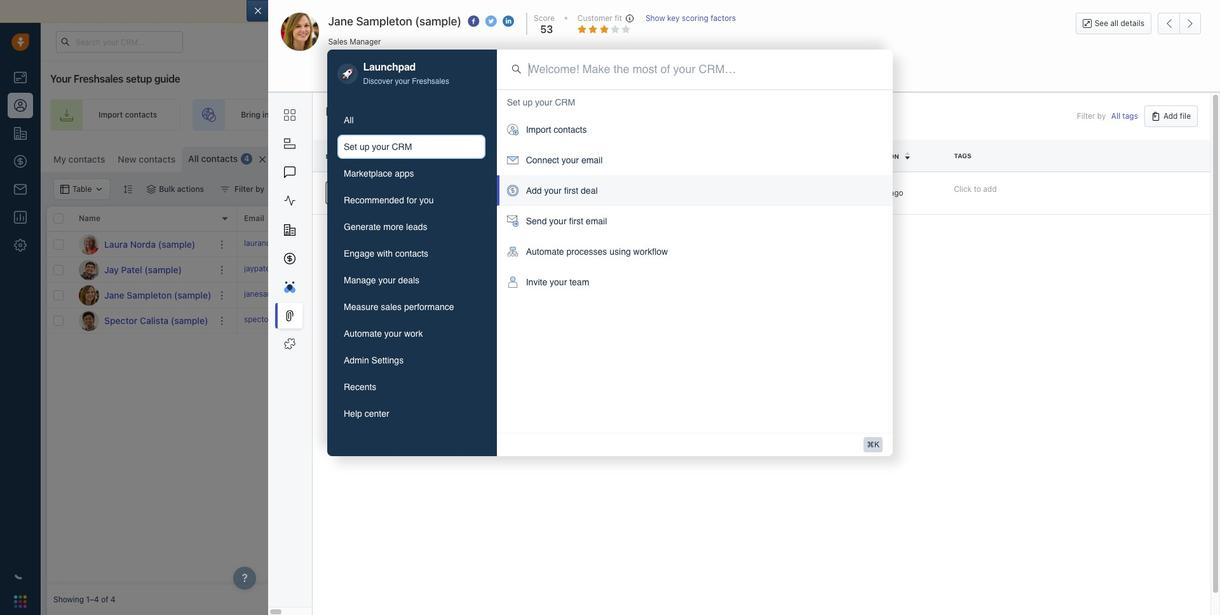 Task type: vqa. For each thing, say whether or not it's contained in the screenshot.
"Accounts"
no



Task type: locate. For each thing, give the bounding box(es) containing it.
j image
[[79, 260, 99, 280]]

name row
[[47, 207, 238, 232]]

your inside launchpad discover your freshsales
[[395, 77, 410, 86]]

0 vertical spatial + click to add
[[626, 240, 676, 249]]

recommended for you
[[344, 195, 434, 206]]

3 + click to add from the top
[[626, 291, 676, 300]]

add up the send at the left top of the page
[[526, 186, 542, 196]]

email right sync
[[594, 6, 616, 17]]

1 horizontal spatial filter
[[1078, 112, 1096, 121]]

sales for sales activities
[[697, 70, 716, 79]]

processes
[[567, 247, 608, 257]]

0 horizontal spatial sales
[[381, 302, 402, 312]]

leads right route
[[572, 110, 592, 120]]

deal inside "list of options" list box
[[581, 186, 598, 196]]

1 vertical spatial score
[[530, 214, 552, 223]]

0 horizontal spatial by
[[256, 184, 265, 194]]

(sample) up the spector calista (sample)
[[174, 290, 211, 300]]

set
[[507, 97, 521, 108], [507, 97, 521, 108], [892, 110, 904, 120], [344, 142, 357, 152]]

click for 18
[[633, 265, 650, 275]]

jay patel (sample) link
[[104, 264, 182, 276]]

jane sampleton (sample) up manager
[[328, 15, 462, 28]]

0 horizontal spatial all
[[713, 6, 722, 17]]

laura norda (sample)
[[104, 239, 195, 250]]

2 + click to add from the top
[[626, 265, 676, 275]]

customize
[[962, 153, 1001, 162]]

crm inside "list of options" list box
[[555, 97, 576, 108]]

task button
[[567, 64, 610, 85]]

contacts right my
[[68, 154, 105, 165]]

0 horizontal spatial email
[[244, 214, 264, 223]]

added
[[865, 152, 888, 160]]

jay
[[104, 264, 119, 275]]

discover
[[363, 77, 393, 86]]

1 vertical spatial ⌘
[[867, 440, 875, 449]]

(sample) left "facebook circled" image at the left top of page
[[415, 15, 462, 28]]

name left ⌘ o
[[326, 152, 345, 160]]

patel
[[121, 264, 142, 275]]

james peterson for 18
[[736, 265, 794, 275]]

2 vertical spatial james
[[736, 291, 760, 300]]

jane up the sales manager
[[328, 15, 354, 28]]

cell
[[1001, 232, 1215, 257], [1001, 258, 1215, 282], [1001, 283, 1215, 308], [524, 308, 619, 333], [619, 308, 715, 333], [715, 308, 810, 333], [1001, 308, 1215, 333]]

add inside "button"
[[1164, 111, 1179, 121]]

on
[[890, 152, 900, 160]]

freshsales up all button
[[412, 77, 450, 86]]

tab list containing all
[[338, 108, 486, 426]]

1 horizontal spatial days
[[941, 37, 957, 45]]

new contacts
[[118, 154, 176, 165]]

all inside button
[[344, 115, 354, 126]]

1 horizontal spatial email
[[348, 69, 367, 79]]

james
[[595, 188, 619, 198], [736, 265, 760, 275], [736, 291, 760, 300]]

jane sampleton (sample) up the spector calista (sample)
[[104, 290, 211, 300]]

all right the scoring
[[713, 6, 722, 17]]

show
[[646, 13, 666, 23]]

of right 1–4
[[101, 595, 108, 605]]

0 vertical spatial jane
[[328, 15, 354, 28]]

bulk actions
[[159, 184, 204, 194]]

contacts inside "list of options" list box
[[554, 125, 587, 135]]

score up 37
[[530, 214, 552, 223]]

2 vertical spatial email
[[586, 216, 608, 226]]

+ for 37
[[626, 240, 631, 249]]

ago
[[891, 188, 904, 198]]

set up your crm heading
[[507, 96, 576, 109], [507, 96, 576, 109]]

0 vertical spatial deal
[[1087, 110, 1103, 120]]

activities
[[718, 70, 750, 79]]

container_wx8msf4aqz5i3rn1 image
[[950, 153, 959, 162], [147, 185, 156, 194], [221, 185, 230, 194], [724, 265, 733, 274], [724, 291, 733, 300]]

name inside row
[[79, 214, 100, 223]]

leads right "more"
[[406, 222, 428, 232]]

janesampleton@gmail.com 3684932360
[[244, 289, 388, 299]]

add left file
[[1164, 111, 1179, 121]]

of right sync
[[583, 6, 591, 17]]

1 horizontal spatial deal
[[1087, 110, 1103, 120]]

2 vertical spatial sales
[[381, 302, 402, 312]]

deal up send your first email
[[581, 186, 598, 196]]

0 vertical spatial email
[[348, 69, 367, 79]]

lauranordasample@gmail.com
[[244, 238, 352, 248]]

filter inside filter by button
[[235, 184, 254, 194]]

1 horizontal spatial in
[[924, 37, 930, 45]]

sales left 'activities'
[[697, 70, 716, 79]]

by inside button
[[256, 184, 265, 194]]

leads left files
[[302, 110, 322, 120]]

(sample) for the press space to select this row. row containing spector calista (sample)
[[171, 315, 208, 326]]

add for 37
[[662, 240, 676, 249]]

1 vertical spatial deal
[[581, 186, 598, 196]]

1 + click to add from the top
[[626, 240, 676, 249]]

sampleton up manager
[[356, 15, 413, 28]]

1 vertical spatial 4
[[111, 595, 116, 605]]

all right see
[[1111, 18, 1119, 28]]

container_wx8msf4aqz5i3rn1 image inside bulk actions button
[[147, 185, 156, 194]]

tags
[[1123, 112, 1139, 121]]

1 vertical spatial james
[[736, 265, 760, 275]]

(sample) inside dialog
[[415, 15, 462, 28]]

0 horizontal spatial deal
[[581, 186, 598, 196]]

days right 3
[[872, 188, 889, 198]]

0 horizontal spatial 4
[[111, 595, 116, 605]]

0 vertical spatial filter
[[1078, 112, 1096, 121]]

automate inside the automate your work button
[[344, 329, 382, 339]]

2 horizontal spatial import
[[682, 6, 710, 17]]

import contacts down setup
[[99, 110, 157, 120]]

import right key
[[682, 6, 710, 17]]

guide
[[154, 73, 180, 85]]

sales left 'pipeline'
[[936, 110, 955, 120]]

automate inside "list of options" list box
[[526, 247, 564, 257]]

container_wx8msf4aqz5i3rn1 image inside customize table button
[[950, 153, 959, 162]]

in right bring
[[263, 110, 269, 120]]

way
[[542, 6, 558, 17]]

manage
[[344, 276, 376, 286]]

2 horizontal spatial all
[[1112, 112, 1121, 121]]

by for filter by
[[256, 184, 265, 194]]

sync
[[561, 6, 580, 17]]

0 horizontal spatial automate
[[344, 329, 382, 339]]

automate up 18
[[526, 247, 564, 257]]

customer
[[578, 13, 613, 23]]

janesampleton@gmail.com link
[[244, 289, 340, 302]]

spectorcalista@gmail.com link
[[244, 314, 339, 328]]

click inside dialog
[[955, 184, 972, 194]]

0 vertical spatial peterson
[[621, 188, 653, 198]]

1 vertical spatial sampleton
[[127, 290, 172, 300]]

all contacts link
[[188, 153, 238, 165]]

all up actions
[[188, 153, 199, 164]]

more...
[[306, 155, 332, 164]]

sales activities button
[[678, 64, 776, 85], [678, 64, 769, 85]]

name up l icon
[[79, 214, 100, 223]]

all inside button
[[1111, 18, 1119, 28]]

0 vertical spatial score
[[534, 13, 555, 23]]

1 vertical spatial peterson
[[762, 265, 794, 275]]

help center
[[344, 409, 390, 419]]

team down meeting button
[[622, 110, 641, 120]]

call
[[400, 69, 413, 79]]

sales inside button
[[381, 302, 402, 312]]

set up your crm button
[[338, 135, 486, 159]]

janesampleton@gmail.com
[[244, 289, 340, 299]]

score inside dialog
[[534, 13, 555, 23]]

import inside "list of options" list box
[[526, 125, 552, 135]]

4 up filter by
[[244, 154, 250, 164]]

import contacts inside "list of options" list box
[[526, 125, 587, 135]]

0 vertical spatial james
[[595, 188, 619, 198]]

(sample) right norda
[[158, 239, 195, 250]]

dialog containing jane sampleton (sample)
[[247, 0, 1221, 616]]

0 horizontal spatial team
[[570, 277, 590, 287]]

email up add your first deal
[[582, 155, 603, 165]]

import contacts down route
[[526, 125, 587, 135]]

press space to select this row. row
[[47, 232, 238, 258], [238, 232, 1215, 258], [47, 258, 238, 283], [238, 258, 1215, 283], [47, 283, 238, 308], [238, 283, 1215, 308], [47, 308, 238, 334], [238, 308, 1215, 334]]

2 horizontal spatial leads
[[572, 110, 592, 120]]

1 horizontal spatial sampleton
[[356, 15, 413, 28]]

0 vertical spatial days
[[941, 37, 957, 45]]

import down your freshsales setup guide
[[99, 110, 123, 120]]

+ click to add for 37
[[626, 240, 676, 249]]

tab list
[[338, 108, 486, 426]]

12 more... button
[[278, 151, 339, 169]]

1 vertical spatial automate
[[344, 329, 382, 339]]

jaypatelsample@gmail.com
[[244, 264, 342, 273]]

in left 21 at the right of the page
[[924, 37, 930, 45]]

0 vertical spatial jane sampleton (sample)
[[328, 15, 462, 28]]

1 horizontal spatial all
[[344, 115, 354, 126]]

enable
[[502, 6, 530, 17]]

all left tags
[[1112, 112, 1121, 121]]

1 vertical spatial sales
[[936, 110, 955, 120]]

sales
[[745, 6, 767, 17], [936, 110, 955, 120], [381, 302, 402, 312]]

1 vertical spatial first
[[569, 216, 584, 226]]

all
[[713, 6, 722, 17], [1111, 18, 1119, 28]]

press space to select this row. row containing spector calista (sample)
[[47, 308, 238, 334]]

spector calista (sample) link
[[104, 314, 208, 327]]

1 vertical spatial james peterson
[[736, 265, 794, 275]]

0 vertical spatial by
[[1098, 112, 1107, 121]]

engage with contacts
[[344, 249, 429, 259]]

add left task
[[442, 316, 456, 325]]

your trial ends in 21 days
[[873, 37, 957, 45]]

jane right j image
[[104, 290, 124, 300]]

21
[[932, 37, 939, 45]]

0 vertical spatial james peterson
[[595, 188, 653, 198]]

team down processes
[[570, 277, 590, 287]]

1 vertical spatial jane sampleton (sample)
[[104, 290, 211, 300]]

manager
[[350, 37, 381, 46]]

set up your crm
[[507, 97, 576, 108], [507, 97, 576, 108], [344, 142, 412, 152]]

name inside dialog
[[326, 152, 345, 160]]

connect up add your first deal
[[526, 155, 560, 165]]

set up your crm heading inside "list of options" list box
[[507, 96, 576, 109]]

contacts?
[[436, 187, 472, 196]]

first for deal
[[564, 186, 579, 196]]

connect left mailbox at the top
[[287, 6, 323, 17]]

recents
[[344, 382, 377, 393]]

click
[[955, 184, 972, 194], [633, 240, 650, 249], [347, 264, 364, 273], [633, 265, 650, 275], [633, 291, 650, 300]]

0 vertical spatial import
[[682, 6, 710, 17]]

0 vertical spatial email
[[594, 6, 616, 17]]

fit
[[615, 13, 623, 23]]

days right 21 at the right of the page
[[941, 37, 957, 45]]

showing 1–4 of 4
[[53, 595, 116, 605]]

filter for filter by all tags
[[1078, 112, 1096, 121]]

filter inside dialog
[[1078, 112, 1096, 121]]

container_wx8msf4aqz5i3rn1 image for customize table button
[[950, 153, 959, 162]]

1 vertical spatial in
[[263, 110, 269, 120]]

first up send your first email
[[564, 186, 579, 196]]

engage with contacts button
[[338, 242, 486, 266]]

37
[[530, 239, 542, 250]]

row group containing laura norda (sample)
[[47, 232, 238, 334]]

0 vertical spatial connect
[[287, 6, 323, 17]]

1 horizontal spatial freshsales
[[412, 77, 450, 86]]

account
[[912, 214, 943, 223]]

2 vertical spatial import
[[526, 125, 552, 135]]

key
[[668, 13, 680, 23]]

press space to select this row. row containing spectorcalista@gmail.com
[[238, 308, 1215, 334]]

1 horizontal spatial import
[[526, 125, 552, 135]]

jane sampleton (sample)
[[328, 15, 462, 28], [104, 290, 211, 300]]

1 horizontal spatial automate
[[526, 247, 564, 257]]

marketplace apps
[[344, 169, 414, 179]]

freshsales up the import contacts link at the top
[[74, 73, 123, 85]]

admin settings
[[344, 356, 404, 366]]

1 vertical spatial sales
[[697, 70, 716, 79]]

measure sales performance button
[[338, 295, 486, 319]]

your for your freshsales setup guide
[[50, 73, 71, 85]]

0 horizontal spatial ⌘
[[346, 155, 353, 164]]

import down route
[[526, 125, 552, 135]]

contacts up manage your deals button
[[396, 249, 429, 259]]

0 vertical spatial name
[[326, 152, 345, 160]]

0 horizontal spatial all
[[188, 153, 199, 164]]

1 horizontal spatial all
[[1111, 18, 1119, 28]]

1 horizontal spatial connect
[[526, 155, 560, 165]]

⌘ inside press-command-k-to-open-and-close element
[[867, 440, 875, 449]]

+ add task
[[435, 316, 473, 325]]

add for add deal
[[1070, 110, 1085, 120]]

freshsales inside launchpad discover your freshsales
[[412, 77, 450, 86]]

0 vertical spatial 4
[[244, 154, 250, 164]]

email
[[594, 6, 616, 17], [582, 155, 603, 165], [586, 216, 608, 226]]

1 vertical spatial all
[[1111, 18, 1119, 28]]

2 horizontal spatial sales
[[936, 110, 955, 120]]

add left all tags link
[[1070, 110, 1085, 120]]

leads inside button
[[406, 222, 428, 232]]

all for all contacts 4
[[188, 153, 199, 164]]

(sample) right calista
[[171, 315, 208, 326]]

up inside set up your crm button
[[360, 142, 370, 152]]

⌘
[[346, 155, 353, 164], [867, 440, 875, 449]]

set inside "list of options" list box
[[507, 97, 521, 108]]

automate for automate your work
[[344, 329, 382, 339]]

1 vertical spatial filter
[[235, 184, 254, 194]]

bring in website leads link
[[193, 99, 345, 131]]

0 vertical spatial your
[[873, 37, 889, 45]]

1 vertical spatial team
[[570, 277, 590, 287]]

sales manager
[[328, 37, 381, 46]]

1 vertical spatial import
[[99, 110, 123, 120]]

filter down all contacts 4
[[235, 184, 254, 194]]

setup
[[126, 73, 152, 85]]

all for all
[[344, 115, 354, 126]]

center
[[365, 409, 390, 419]]

1 vertical spatial + click to add
[[626, 265, 676, 275]]

0 horizontal spatial sampleton
[[127, 290, 172, 300]]

4 right 1–4
[[111, 595, 116, 605]]

0 horizontal spatial name
[[79, 214, 100, 223]]

4 inside all contacts 4
[[244, 154, 250, 164]]

click for 37
[[633, 240, 650, 249]]

0 horizontal spatial filter
[[235, 184, 254, 194]]

0 vertical spatial import contacts
[[99, 110, 157, 120]]

row group
[[47, 232, 238, 334], [238, 232, 1215, 334]]

1 horizontal spatial name
[[326, 152, 345, 160]]

connect for connect your email
[[526, 155, 560, 165]]

email up automate processes using workflow
[[586, 216, 608, 226]]

deal left all tags link
[[1087, 110, 1103, 120]]

1 horizontal spatial ⌘
[[867, 440, 875, 449]]

sampleton down the jay patel (sample) link
[[127, 290, 172, 300]]

0 vertical spatial sampleton
[[356, 15, 413, 28]]

0 horizontal spatial in
[[263, 110, 269, 120]]

0 vertical spatial automate
[[526, 247, 564, 257]]

how to attach files to contacts? link
[[355, 186, 472, 200]]

0 vertical spatial sales
[[745, 6, 767, 17]]

+ click to add for 50
[[626, 291, 676, 300]]

1 horizontal spatial by
[[1098, 112, 1107, 121]]

j image
[[79, 285, 99, 306]]

add
[[1070, 110, 1085, 120], [1164, 111, 1179, 121], [526, 186, 542, 196], [442, 316, 456, 325]]

table
[[1003, 153, 1022, 162]]

contacts down route
[[554, 125, 587, 135]]

(sample) up jane sampleton (sample) link
[[145, 264, 182, 275]]

import contacts
[[99, 110, 157, 120], [526, 125, 587, 135]]

container_wx8msf4aqz5i3rn1 image inside filter by button
[[221, 185, 230, 194]]

0 horizontal spatial import
[[99, 110, 123, 120]]

1 vertical spatial name
[[79, 214, 100, 223]]

1 row group from the left
[[47, 232, 238, 334]]

import inside the import contacts link
[[99, 110, 123, 120]]

Welcome! Make the most of your CRM… field
[[529, 61, 878, 78]]

add for 18
[[662, 265, 676, 275]]

filter left all tags link
[[1078, 112, 1096, 121]]

all inside dialog
[[1112, 112, 1121, 121]]

marketplace apps button
[[338, 162, 486, 186]]

recents button
[[338, 375, 486, 400]]

2 row group from the left
[[238, 232, 1215, 334]]

sales up automate your work
[[381, 302, 402, 312]]

all up ⌘ o
[[344, 115, 354, 126]]

team
[[622, 110, 641, 120], [570, 277, 590, 287]]

email down filter by
[[244, 214, 264, 223]]

connect inside "list of options" list box
[[526, 155, 560, 165]]

1 horizontal spatial 4
[[244, 154, 250, 164]]

deal
[[1087, 110, 1103, 120], [581, 186, 598, 196]]

sales left manager
[[328, 37, 348, 46]]

click for 50
[[633, 291, 650, 300]]

first up processes
[[569, 216, 584, 226]]

0 vertical spatial ⌘
[[346, 155, 353, 164]]

dialog
[[247, 0, 1221, 616]]

s image
[[79, 311, 99, 331]]

by inside dialog
[[1098, 112, 1107, 121]]

3 days ago
[[865, 188, 904, 198]]

1 vertical spatial your
[[50, 73, 71, 85]]

0 horizontal spatial connect
[[287, 6, 323, 17]]

3684945781 link
[[340, 314, 386, 328]]

2 vertical spatial + click to add
[[626, 291, 676, 300]]

2 vertical spatial james peterson
[[736, 291, 794, 300]]

grid
[[47, 205, 1215, 585]]

all
[[1112, 112, 1121, 121], [344, 115, 354, 126], [188, 153, 199, 164]]

1 horizontal spatial sales
[[745, 6, 767, 17]]

press space to select this row. row containing laura norda (sample)
[[47, 232, 238, 258]]

customer fit
[[578, 13, 623, 23]]

generate more leads button
[[338, 215, 486, 239]]

0 vertical spatial sales
[[328, 37, 348, 46]]

automate down 3684945781 link
[[344, 329, 382, 339]]

add your first deal
[[526, 186, 598, 196]]

0 horizontal spatial of
[[101, 595, 108, 605]]

email down the sales manager
[[348, 69, 367, 79]]

0 vertical spatial in
[[924, 37, 930, 45]]

send
[[526, 216, 547, 226]]

sales left data on the top of page
[[745, 6, 767, 17]]

1 horizontal spatial leads
[[406, 222, 428, 232]]

3
[[865, 188, 870, 198]]

add inside "list of options" list box
[[526, 186, 542, 196]]

0 vertical spatial first
[[564, 186, 579, 196]]

score up 53 "button"
[[534, 13, 555, 23]]

(sample) for the press space to select this row. row containing jay patel (sample)
[[145, 264, 182, 275]]



Task type: describe. For each thing, give the bounding box(es) containing it.
1–4
[[86, 595, 99, 605]]

import contacts link
[[50, 99, 180, 131]]

automate for automate processes using workflow
[[526, 247, 564, 257]]

import all your sales data link
[[682, 6, 790, 17]]

james peterson inside dialog
[[595, 188, 653, 198]]

0 horizontal spatial import contacts
[[99, 110, 157, 120]]

call button
[[381, 64, 420, 85]]

meeting button
[[616, 64, 671, 85]]

add inside the press space to select this row. row
[[442, 316, 456, 325]]

+ for 50
[[626, 291, 631, 300]]

0 vertical spatial of
[[583, 6, 591, 17]]

+ for 18
[[626, 265, 631, 275]]

freshworks switcher image
[[14, 596, 27, 608]]

calista
[[140, 315, 169, 326]]

spectorcalista@gmail.com 3684945781
[[244, 315, 386, 324]]

press space to select this row. row containing jane sampleton (sample)
[[47, 283, 238, 308]]

email inside button
[[348, 69, 367, 79]]

show key scoring factors link
[[646, 13, 736, 36]]

press-command-k-to-open-and-close element
[[864, 438, 883, 453]]

add for add file
[[1164, 111, 1179, 121]]

1 vertical spatial days
[[872, 188, 889, 198]]

contacts right new
[[139, 154, 176, 165]]

you
[[420, 195, 434, 206]]

add inside dialog
[[984, 184, 997, 194]]

apps
[[395, 169, 414, 179]]

jane sampleton (sample) link
[[104, 289, 211, 302]]

conversations.
[[618, 6, 680, 17]]

your freshsales setup guide
[[50, 73, 180, 85]]

work
[[404, 329, 423, 339]]

+ click to add for 18
[[626, 265, 676, 275]]

1 vertical spatial email
[[244, 214, 264, 223]]

contacts inside button
[[396, 249, 429, 259]]

up inside set up your sales pipeline link
[[906, 110, 916, 120]]

sampleton inside dialog
[[356, 15, 413, 28]]

close image
[[1202, 8, 1208, 15]]

set up your sales pipeline link
[[844, 99, 1009, 131]]

(sample) for the press space to select this row. row containing jane sampleton (sample)
[[174, 290, 211, 300]]

2-
[[532, 6, 542, 17]]

add deal link
[[1022, 99, 1125, 131]]

0 horizontal spatial leads
[[302, 110, 322, 120]]

recommended
[[344, 195, 404, 206]]

container_wx8msf4aqz5i3rn1 image for filter by button
[[221, 185, 230, 194]]

lauranordasample@gmail.com link
[[244, 238, 352, 251]]

my contacts
[[53, 154, 105, 165]]

send your first email
[[526, 216, 608, 226]]

phone
[[361, 214, 384, 223]]

work phone
[[340, 214, 384, 223]]

score 53
[[534, 13, 555, 35]]

peterson for 50
[[762, 291, 794, 300]]

12 more...
[[296, 155, 332, 164]]

connect for connect your mailbox to improve deliverability and enable 2-way sync of email conversations. import all your sales data
[[287, 6, 323, 17]]

grid containing 37
[[47, 205, 1215, 585]]

details
[[1121, 18, 1145, 28]]

row group containing 37
[[238, 232, 1215, 334]]

using
[[610, 247, 631, 257]]

scoring
[[682, 13, 709, 23]]

invite your team
[[526, 277, 590, 287]]

container_wx8msf4aqz5i3rn1 image for bulk actions button
[[147, 185, 156, 194]]

score for score 53
[[534, 13, 555, 23]]

l image
[[79, 234, 99, 255]]

spectorcalista@gmail.com
[[244, 315, 339, 324]]

press space to select this row. row containing 18
[[238, 258, 1215, 283]]

score for score
[[530, 214, 552, 223]]

data
[[769, 6, 788, 17]]

james for 50
[[736, 291, 760, 300]]

more
[[384, 222, 404, 232]]

jaypatelsample@gmail.com + click to add
[[244, 264, 389, 273]]

showing
[[53, 595, 84, 605]]

james for 18
[[736, 265, 760, 275]]

click to add
[[955, 184, 997, 194]]

norda
[[130, 239, 156, 250]]

press space to select this row. row containing jay patel (sample)
[[47, 258, 238, 283]]

1 horizontal spatial jane sampleton (sample)
[[328, 15, 462, 28]]

route
[[549, 110, 570, 120]]

⌘ for ⌘ k
[[867, 440, 875, 449]]

tags
[[955, 152, 972, 160]]

sales for sales manager
[[328, 37, 348, 46]]

12
[[296, 155, 304, 164]]

connect your email
[[526, 155, 603, 165]]

1 vertical spatial email
[[582, 155, 603, 165]]

deals
[[398, 276, 420, 286]]

bring
[[241, 110, 261, 120]]

pipeline
[[957, 110, 986, 120]]

0 vertical spatial all
[[713, 6, 722, 17]]

(sample) for the press space to select this row. row containing laura norda (sample)
[[158, 239, 195, 250]]

o
[[355, 155, 361, 164]]

add for 50
[[662, 291, 676, 300]]

add for add your first deal
[[526, 186, 542, 196]]

how
[[355, 187, 371, 196]]

all tags link
[[1112, 112, 1139, 121]]

team inside the route leads to your team link
[[622, 110, 641, 120]]

up inside "list of options" list box
[[523, 97, 533, 108]]

route leads to your team link
[[500, 99, 663, 131]]

help
[[344, 409, 362, 419]]

add file button
[[1145, 106, 1199, 127]]

your for your trial ends in 21 days
[[873, 37, 889, 45]]

laura
[[104, 239, 128, 250]]

0 horizontal spatial jane sampleton (sample)
[[104, 290, 211, 300]]

set up your crm inside "list of options" list box
[[507, 97, 576, 108]]

press space to select this row. row containing 50
[[238, 283, 1215, 308]]

manage your deals button
[[338, 269, 486, 293]]

18
[[530, 264, 542, 275]]

sales activities
[[697, 70, 750, 79]]

list of options list box
[[497, 90, 893, 298]]

sampleton inside the press space to select this row. row
[[127, 290, 172, 300]]

how to attach files to contacts?
[[355, 187, 472, 196]]

set up your crm inside button
[[344, 142, 412, 152]]

53
[[541, 24, 553, 35]]

measure
[[344, 302, 379, 312]]

by for filter by all tags
[[1098, 112, 1107, 121]]

improve
[[392, 6, 425, 17]]

workflow
[[634, 247, 668, 257]]

set inside button
[[344, 142, 357, 152]]

filter for filter by
[[235, 184, 254, 194]]

connect your mailbox to improve deliverability and enable 2-way sync of email conversations. import all your sales data
[[287, 6, 788, 17]]

⌘ for ⌘ o
[[346, 155, 353, 164]]

peterson for 18
[[762, 265, 794, 275]]

1 vertical spatial jane
[[104, 290, 124, 300]]

connect your mailbox link
[[287, 6, 381, 17]]

james peterson for 50
[[736, 291, 794, 300]]

team inside "list of options" list box
[[570, 277, 590, 287]]

spector calista (sample)
[[104, 315, 208, 326]]

for
[[407, 195, 417, 206]]

generate
[[344, 222, 381, 232]]

actions
[[177, 184, 204, 194]]

recommended for you button
[[338, 188, 486, 213]]

contacts up filter by button
[[201, 153, 238, 164]]

customize table
[[962, 153, 1022, 162]]

email button
[[329, 64, 374, 85]]

filter by all tags
[[1078, 112, 1139, 121]]

1 vertical spatial of
[[101, 595, 108, 605]]

crm inside button
[[392, 142, 412, 152]]

engage
[[344, 249, 375, 259]]

twitter circled image
[[486, 15, 497, 28]]

my
[[53, 154, 66, 165]]

new
[[118, 154, 137, 165]]

facebook circled image
[[468, 15, 480, 28]]

first for email
[[569, 216, 584, 226]]

contacts down setup
[[125, 110, 157, 120]]

owner
[[595, 152, 620, 160]]

0 horizontal spatial freshsales
[[74, 73, 123, 85]]

note
[[537, 69, 554, 79]]

performance
[[404, 302, 454, 312]]

press space to select this row. row containing 37
[[238, 232, 1215, 258]]

factors
[[711, 13, 736, 23]]

linkedin circled image
[[503, 15, 515, 28]]

1 horizontal spatial jane
[[328, 15, 354, 28]]

Search your CRM... text field
[[56, 31, 183, 53]]

all contacts 4
[[188, 153, 250, 164]]

files
[[409, 187, 424, 196]]



